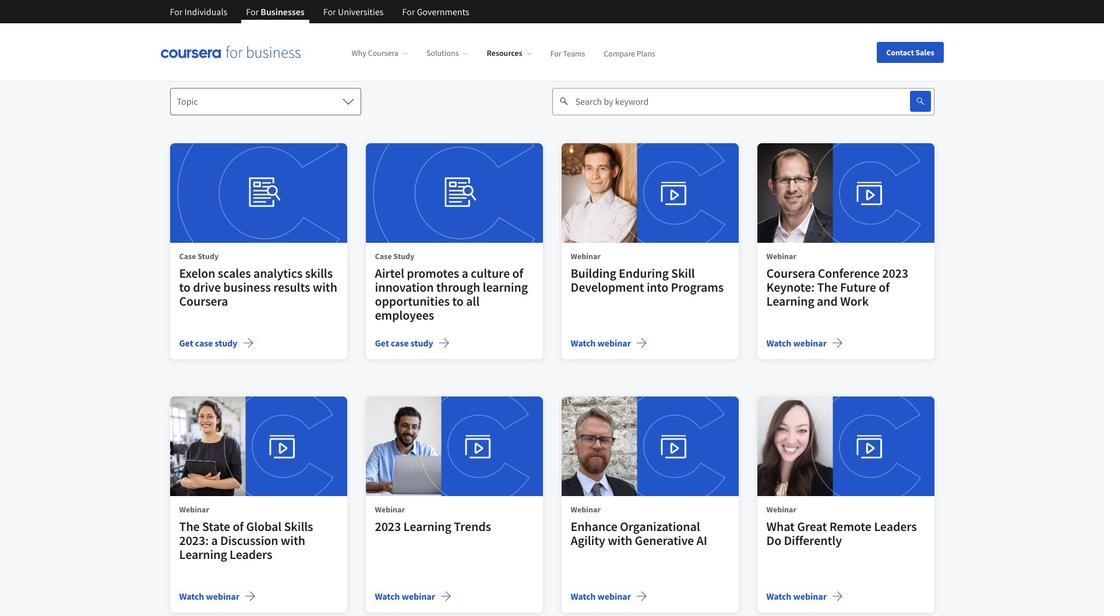 Task type: describe. For each thing, give the bounding box(es) containing it.
a inside case study airtel promotes a culture of innovation through learning opportunities to all employees
[[462, 265, 468, 282]]

watch webinar button for what great remote leaders do differently
[[767, 590, 843, 604]]

skills
[[305, 265, 333, 282]]

webinar for enhance
[[571, 505, 601, 515]]

watch webinar for the state of global skills 2023: a discussion with learning leaders
[[179, 591, 239, 603]]

get inside button
[[457, 5, 471, 17]]

topic
[[177, 96, 198, 107]]

webinar for building
[[571, 251, 601, 262]]

plans
[[637, 48, 655, 58]]

trends
[[454, 519, 491, 535]]

all
[[466, 293, 480, 310]]

programs
[[671, 279, 724, 296]]

watch webinar button for enhance organizational agility with generative ai
[[571, 590, 647, 604]]

discussion
[[220, 533, 278, 549]]

study for coursera
[[215, 338, 238, 349]]

get report button
[[447, 0, 524, 25]]

organizational
[[620, 519, 700, 535]]

coursera inside case study exelon scales analytics skills to drive business results with coursera
[[179, 293, 228, 310]]

businesses
[[261, 6, 305, 17]]

skill
[[671, 265, 695, 282]]

for for individuals
[[170, 6, 183, 17]]

global
[[246, 519, 282, 535]]

get for airtel promotes a culture of innovation through learning opportunities to all employees
[[375, 338, 389, 349]]

watch webinar for building enduring skill development into programs
[[571, 338, 631, 349]]

get case study button for coursera
[[179, 336, 254, 350]]

watch webinar for coursera conference 2023 keynote: the future of learning and work
[[767, 338, 827, 349]]

get report link
[[170, 0, 538, 32]]

watch for the state of global skills 2023: a discussion with learning leaders
[[179, 591, 204, 603]]

case for airtel promotes a culture of innovation through learning opportunities to all employees
[[391, 338, 409, 349]]

watch webinar button for building enduring skill development into programs
[[571, 336, 647, 350]]

of inside the webinar coursera conference 2023 keynote: the future of learning and work
[[879, 279, 890, 296]]

watch for building enduring skill development into programs
[[571, 338, 596, 349]]

into
[[647, 279, 669, 296]]

through
[[436, 279, 480, 296]]

for governments
[[402, 6, 469, 17]]

for for universities
[[323, 6, 336, 17]]

exelon
[[179, 265, 215, 282]]

get case study for exelon scales analytics skills to drive business results with coursera
[[179, 338, 238, 349]]

solutions
[[427, 48, 459, 58]]

study for exelon
[[198, 251, 219, 262]]

promotes
[[407, 265, 459, 282]]

webinar for 2023
[[375, 505, 405, 515]]

what great remote leaders do differently image
[[757, 397, 935, 497]]

webinar for conference
[[793, 338, 827, 349]]

webinar for organizational
[[598, 591, 631, 603]]

what
[[767, 519, 795, 535]]

and
[[817, 293, 838, 310]]

with inside "webinar enhance organizational agility with generative ai"
[[608, 533, 632, 549]]

case for airtel promotes a culture of innovation through learning opportunities to all employees
[[375, 251, 392, 262]]

to inside case study airtel promotes a culture of innovation through learning opportunities to all employees
[[452, 293, 464, 310]]

of inside case study airtel promotes a culture of innovation through learning opportunities to all employees
[[512, 265, 523, 282]]

webinar enhance organizational agility with generative ai
[[571, 505, 707, 549]]

the inside the webinar coursera conference 2023 keynote: the future of learning and work
[[817, 279, 838, 296]]

building
[[571, 265, 616, 282]]

for businesses
[[246, 6, 305, 17]]

culture
[[471, 265, 510, 282]]

differently
[[784, 533, 842, 549]]

Search by keyword search field
[[569, 88, 882, 116]]

great
[[797, 519, 827, 535]]

topic button
[[170, 88, 361, 116]]

for for businesses
[[246, 6, 259, 17]]

for for governments
[[402, 6, 415, 17]]

of inside webinar the state of global skills 2023: a discussion with learning leaders
[[233, 519, 244, 535]]

case study resource card image for scales
[[170, 144, 347, 243]]

building enduring skill development into programs image
[[562, 144, 739, 243]]

contact
[[887, 47, 914, 57]]

opportunities
[[375, 293, 450, 310]]

case for exelon scales analytics skills to drive business results with coursera
[[195, 338, 213, 349]]

innovation
[[375, 279, 434, 296]]

for individuals
[[170, 6, 227, 17]]

sales
[[916, 47, 935, 57]]

webinar 2023 learning trends
[[375, 505, 491, 535]]

a inside webinar the state of global skills 2023: a discussion with learning leaders
[[211, 533, 218, 549]]

drive
[[193, 279, 221, 296]]

learning inside webinar the state of global skills 2023: a discussion with learning leaders
[[179, 547, 227, 563]]

watch webinar button for the state of global skills 2023: a discussion with learning leaders
[[179, 590, 256, 604]]

report
[[473, 5, 499, 17]]

why coursera
[[352, 48, 399, 58]]

watch for 2023 learning trends
[[375, 591, 400, 603]]

coursera conference 2023 keynote image
[[757, 144, 935, 243]]

watch webinar for enhance organizational agility with generative ai
[[571, 591, 631, 603]]

individuals
[[185, 6, 227, 17]]

webinar coursera conference 2023 keynote: the future of learning and work
[[767, 251, 909, 310]]

case study airtel promotes a culture of innovation through learning opportunities to all employees
[[375, 251, 528, 324]]

watch webinar for what great remote leaders do differently
[[767, 591, 827, 603]]

watch webinar button for coursera conference 2023 keynote: the future of learning and work
[[767, 336, 843, 350]]

state of global skills 2023 image
[[170, 397, 347, 497]]

resources link
[[487, 48, 532, 58]]

learning
[[483, 279, 528, 296]]



Task type: locate. For each thing, give the bounding box(es) containing it.
2 horizontal spatial learning
[[767, 293, 815, 310]]

to
[[179, 279, 191, 296], [452, 293, 464, 310]]

a
[[462, 265, 468, 282], [211, 533, 218, 549]]

case down employees
[[391, 338, 409, 349]]

study for to
[[411, 338, 433, 349]]

contact sales button
[[877, 42, 944, 63]]

webinar for enduring
[[598, 338, 631, 349]]

study
[[215, 338, 238, 349], [411, 338, 433, 349]]

of right state
[[233, 519, 244, 535]]

solutions link
[[427, 48, 468, 58]]

with right discussion
[[281, 533, 305, 549]]

governments
[[417, 6, 469, 17]]

enduring
[[619, 265, 669, 282]]

watch webinar
[[571, 338, 631, 349], [767, 338, 827, 349], [179, 591, 239, 603], [375, 591, 435, 603], [571, 591, 631, 603], [767, 591, 827, 603]]

webinar inside "webinar enhance organizational agility with generative ai"
[[571, 505, 601, 515]]

0 vertical spatial coursera
[[368, 48, 399, 58]]

with inside webinar the state of global skills 2023: a discussion with learning leaders
[[281, 533, 305, 549]]

case study exelon scales analytics skills to drive business results with coursera
[[179, 251, 337, 310]]

teams
[[563, 48, 585, 58]]

0 vertical spatial the
[[817, 279, 838, 296]]

0 horizontal spatial the
[[179, 519, 200, 535]]

0 horizontal spatial 2023
[[375, 519, 401, 535]]

for left businesses
[[246, 6, 259, 17]]

0 horizontal spatial study
[[215, 338, 238, 349]]

leaders right remote at the bottom right
[[874, 519, 917, 535]]

resources
[[487, 48, 522, 58]]

2023 inside webinar 2023 learning trends
[[375, 519, 401, 535]]

1 horizontal spatial get case study
[[375, 338, 433, 349]]

the left state
[[179, 519, 200, 535]]

business
[[223, 279, 271, 296]]

analytics
[[253, 265, 303, 282]]

the left work
[[817, 279, 838, 296]]

0 horizontal spatial leaders
[[230, 547, 272, 563]]

compare plans
[[604, 48, 655, 58]]

0 horizontal spatial of
[[233, 519, 244, 535]]

enhance organizational agility with generative ai image
[[562, 397, 739, 497]]

webinar for what
[[767, 505, 797, 515]]

contact sales
[[887, 47, 935, 57]]

2 case study resource card image from the left
[[366, 144, 543, 243]]

0 horizontal spatial get
[[179, 338, 193, 349]]

of
[[512, 265, 523, 282], [879, 279, 890, 296], [233, 519, 244, 535]]

ai
[[697, 533, 707, 549]]

get for exelon scales analytics skills to drive business results with coursera
[[179, 338, 193, 349]]

webinar
[[598, 338, 631, 349], [793, 338, 827, 349], [206, 591, 239, 603], [402, 591, 435, 603], [598, 591, 631, 603], [793, 591, 827, 603]]

1 horizontal spatial get
[[375, 338, 389, 349]]

to inside case study exelon scales analytics skills to drive business results with coursera
[[179, 279, 191, 296]]

2 horizontal spatial coursera
[[767, 265, 816, 282]]

study up airtel
[[394, 251, 415, 262]]

of right "culture"
[[512, 265, 523, 282]]

1 horizontal spatial the
[[817, 279, 838, 296]]

1 horizontal spatial 2023
[[882, 265, 909, 282]]

coursera right why
[[368, 48, 399, 58]]

0 vertical spatial leaders
[[874, 519, 917, 535]]

1 case from the left
[[195, 338, 213, 349]]

why coursera link
[[352, 48, 408, 58]]

1 study from the left
[[198, 251, 219, 262]]

get case study
[[179, 338, 238, 349], [375, 338, 433, 349]]

study up "exelon"
[[198, 251, 219, 262]]

watch for enhance organizational agility with generative ai
[[571, 591, 596, 603]]

get case study down employees
[[375, 338, 433, 349]]

2 case from the left
[[375, 251, 392, 262]]

get
[[457, 5, 471, 17], [179, 338, 193, 349], [375, 338, 389, 349]]

search image
[[916, 97, 925, 106]]

webinar inside the webinar coursera conference 2023 keynote: the future of learning and work
[[767, 251, 797, 262]]

webinar for state
[[206, 591, 239, 603]]

1 horizontal spatial with
[[313, 279, 337, 296]]

2 vertical spatial coursera
[[179, 293, 228, 310]]

to left all
[[452, 293, 464, 310]]

1 case from the left
[[179, 251, 196, 262]]

1 horizontal spatial a
[[462, 265, 468, 282]]

coursera inside the webinar coursera conference 2023 keynote: the future of learning and work
[[767, 265, 816, 282]]

a left "culture"
[[462, 265, 468, 282]]

leaders inside the webinar what great remote leaders do differently
[[874, 519, 917, 535]]

1 case study resource card image from the left
[[170, 144, 347, 243]]

webinar for the
[[179, 505, 209, 515]]

webinar
[[571, 251, 601, 262], [767, 251, 797, 262], [179, 505, 209, 515], [375, 505, 405, 515], [571, 505, 601, 515], [767, 505, 797, 515]]

work
[[840, 293, 869, 310]]

get report
[[457, 5, 499, 17]]

why
[[352, 48, 366, 58]]

webinar inside the webinar what great remote leaders do differently
[[767, 505, 797, 515]]

2 case from the left
[[391, 338, 409, 349]]

webinar for great
[[793, 591, 827, 603]]

1 vertical spatial 2023
[[375, 519, 401, 535]]

0 horizontal spatial case
[[195, 338, 213, 349]]

webinar inside webinar the state of global skills 2023: a discussion with learning leaders
[[179, 505, 209, 515]]

learning inside the webinar coursera conference 2023 keynote: the future of learning and work
[[767, 293, 815, 310]]

coursera for why coursera
[[368, 48, 399, 58]]

watch webinar button
[[571, 336, 647, 350], [767, 336, 843, 350], [179, 590, 256, 604], [375, 590, 452, 604], [571, 590, 647, 604], [767, 590, 843, 604]]

for left teams
[[550, 48, 562, 58]]

airtel
[[375, 265, 404, 282]]

for universities
[[323, 6, 384, 17]]

coursera for business image
[[161, 46, 300, 58]]

leaders
[[874, 519, 917, 535], [230, 547, 272, 563]]

case study resource card image for promotes
[[366, 144, 543, 243]]

for
[[170, 6, 183, 17], [246, 6, 259, 17], [323, 6, 336, 17], [402, 6, 415, 17], [550, 48, 562, 58]]

0 horizontal spatial a
[[211, 533, 218, 549]]

1 horizontal spatial of
[[512, 265, 523, 282]]

watch for coursera conference 2023 keynote: the future of learning and work
[[767, 338, 792, 349]]

2 horizontal spatial with
[[608, 533, 632, 549]]

skills
[[284, 519, 313, 535]]

webinar building enduring skill development into programs
[[571, 251, 724, 296]]

0 horizontal spatial coursera
[[179, 293, 228, 310]]

to left drive
[[179, 279, 191, 296]]

case up "exelon"
[[179, 251, 196, 262]]

with
[[313, 279, 337, 296], [281, 533, 305, 549], [608, 533, 632, 549]]

case inside case study airtel promotes a culture of innovation through learning opportunities to all employees
[[375, 251, 392, 262]]

agility
[[571, 533, 605, 549]]

executive roundtable with coursera clo & vp image
[[366, 397, 543, 497]]

conference
[[818, 265, 880, 282]]

for left individuals
[[170, 6, 183, 17]]

with inside case study exelon scales analytics skills to drive business results with coursera
[[313, 279, 337, 296]]

for left governments
[[402, 6, 415, 17]]

learning down state
[[179, 547, 227, 563]]

universities
[[338, 6, 384, 17]]

2 horizontal spatial get
[[457, 5, 471, 17]]

1 vertical spatial learning
[[404, 519, 452, 535]]

1 get case study button from the left
[[179, 336, 254, 350]]

2 horizontal spatial of
[[879, 279, 890, 296]]

1 horizontal spatial study
[[411, 338, 433, 349]]

0 vertical spatial 2023
[[882, 265, 909, 282]]

banner navigation
[[161, 0, 479, 23]]

1 horizontal spatial to
[[452, 293, 464, 310]]

webinar the state of global skills 2023: a discussion with learning leaders
[[179, 505, 313, 563]]

1 study from the left
[[215, 338, 238, 349]]

learning inside webinar 2023 learning trends
[[404, 519, 452, 535]]

1 vertical spatial coursera
[[767, 265, 816, 282]]

webinar for learning
[[402, 591, 435, 603]]

with right agility
[[608, 533, 632, 549]]

get case study button down drive
[[179, 336, 254, 350]]

case down drive
[[195, 338, 213, 349]]

1 get case study from the left
[[179, 338, 238, 349]]

0 vertical spatial learning
[[767, 293, 815, 310]]

webinar inside webinar 2023 learning trends
[[375, 505, 405, 515]]

study for airtel
[[394, 251, 415, 262]]

watch webinar button for 2023 learning trends
[[375, 590, 452, 604]]

case
[[179, 251, 196, 262], [375, 251, 392, 262]]

coursera
[[368, 48, 399, 58], [767, 265, 816, 282], [179, 293, 228, 310]]

2 study from the left
[[394, 251, 415, 262]]

1 horizontal spatial study
[[394, 251, 415, 262]]

remote
[[830, 519, 872, 535]]

leaders inside webinar the state of global skills 2023: a discussion with learning leaders
[[230, 547, 272, 563]]

learning left trends
[[404, 519, 452, 535]]

1 horizontal spatial learning
[[404, 519, 452, 535]]

do
[[767, 533, 782, 549]]

1 horizontal spatial case
[[391, 338, 409, 349]]

compare plans link
[[604, 48, 655, 58]]

0 horizontal spatial with
[[281, 533, 305, 549]]

get case study button
[[179, 336, 254, 350], [375, 336, 450, 350]]

case
[[195, 338, 213, 349], [391, 338, 409, 349]]

0 horizontal spatial study
[[198, 251, 219, 262]]

2 study from the left
[[411, 338, 433, 349]]

1 vertical spatial the
[[179, 519, 200, 535]]

watch webinar for 2023 learning trends
[[375, 591, 435, 603]]

webinar what great remote leaders do differently
[[767, 505, 917, 549]]

0 horizontal spatial get case study button
[[179, 336, 254, 350]]

case inside case study exelon scales analytics skills to drive business results with coursera
[[179, 251, 196, 262]]

of right future
[[879, 279, 890, 296]]

0 horizontal spatial to
[[179, 279, 191, 296]]

1 vertical spatial a
[[211, 533, 218, 549]]

for left universities
[[323, 6, 336, 17]]

leaders down global
[[230, 547, 272, 563]]

0 horizontal spatial learning
[[179, 547, 227, 563]]

coursera for webinar coursera conference 2023 keynote: the future of learning and work
[[767, 265, 816, 282]]

1 horizontal spatial leaders
[[874, 519, 917, 535]]

study inside case study exelon scales analytics skills to drive business results with coursera
[[198, 251, 219, 262]]

2 vertical spatial learning
[[179, 547, 227, 563]]

1 horizontal spatial case study resource card image
[[366, 144, 543, 243]]

get case study for airtel promotes a culture of innovation through learning opportunities to all employees
[[375, 338, 433, 349]]

the inside webinar the state of global skills 2023: a discussion with learning leaders
[[179, 519, 200, 535]]

webinar for coursera
[[767, 251, 797, 262]]

future
[[840, 279, 876, 296]]

2 get case study button from the left
[[375, 336, 450, 350]]

0 horizontal spatial case study resource card image
[[170, 144, 347, 243]]

study inside case study airtel promotes a culture of innovation through learning opportunities to all employees
[[394, 251, 415, 262]]

results
[[273, 279, 310, 296]]

2 get case study from the left
[[375, 338, 433, 349]]

learning
[[767, 293, 815, 310], [404, 519, 452, 535], [179, 547, 227, 563]]

with right results
[[313, 279, 337, 296]]

0 vertical spatial a
[[462, 265, 468, 282]]

0 horizontal spatial case
[[179, 251, 196, 262]]

2023 inside the webinar coursera conference 2023 keynote: the future of learning and work
[[882, 265, 909, 282]]

study
[[198, 251, 219, 262], [394, 251, 415, 262]]

for teams link
[[550, 48, 585, 58]]

1 horizontal spatial case
[[375, 251, 392, 262]]

case for exelon scales analytics skills to drive business results with coursera
[[179, 251, 196, 262]]

development
[[571, 279, 644, 296]]

keynote:
[[767, 279, 815, 296]]

1 horizontal spatial coursera
[[368, 48, 399, 58]]

get case study down drive
[[179, 338, 238, 349]]

scales
[[218, 265, 251, 282]]

coursera down "exelon"
[[179, 293, 228, 310]]

get case study button for to
[[375, 336, 450, 350]]

employees
[[375, 307, 434, 324]]

watch for what great remote leaders do differently
[[767, 591, 792, 603]]

2023:
[[179, 533, 209, 549]]

watch
[[571, 338, 596, 349], [767, 338, 792, 349], [179, 591, 204, 603], [375, 591, 400, 603], [571, 591, 596, 603], [767, 591, 792, 603]]

get case study button down employees
[[375, 336, 450, 350]]

coursera left conference
[[767, 265, 816, 282]]

case study resource card image
[[170, 144, 347, 243], [366, 144, 543, 243]]

compare
[[604, 48, 635, 58]]

0 horizontal spatial get case study
[[179, 338, 238, 349]]

generative
[[635, 533, 694, 549]]

1 horizontal spatial get case study button
[[375, 336, 450, 350]]

a right 2023:
[[211, 533, 218, 549]]

case up airtel
[[375, 251, 392, 262]]

webinar inside webinar building enduring skill development into programs
[[571, 251, 601, 262]]

1 vertical spatial leaders
[[230, 547, 272, 563]]

learning left and
[[767, 293, 815, 310]]

for teams
[[550, 48, 585, 58]]

enhance
[[571, 519, 618, 535]]

state
[[202, 519, 230, 535]]

2023
[[882, 265, 909, 282], [375, 519, 401, 535]]



Task type: vqa. For each thing, say whether or not it's contained in the screenshot.
Compare
yes



